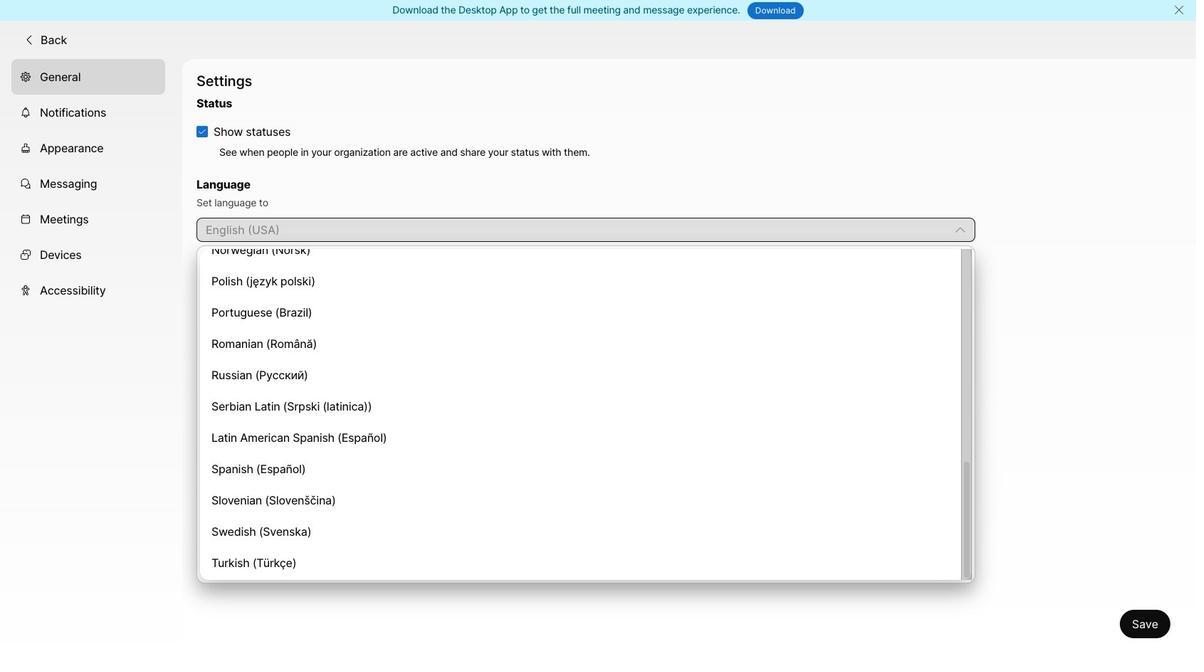 Task type: vqa. For each thing, say whether or not it's contained in the screenshot.
THE WEBEX tab list
no



Task type: describe. For each thing, give the bounding box(es) containing it.
cancel_16 image
[[1173, 4, 1185, 16]]

accessibility tab
[[11, 272, 165, 308]]

settings navigation
[[0, 59, 182, 661]]

appearance tab
[[11, 130, 165, 166]]



Task type: locate. For each thing, give the bounding box(es) containing it.
list box
[[200, 236, 972, 580]]

notifications tab
[[11, 94, 165, 130]]

devices tab
[[11, 237, 165, 272]]

meetings tab
[[11, 201, 165, 237]]

messaging tab
[[11, 166, 165, 201]]

general tab
[[11, 59, 165, 94]]



